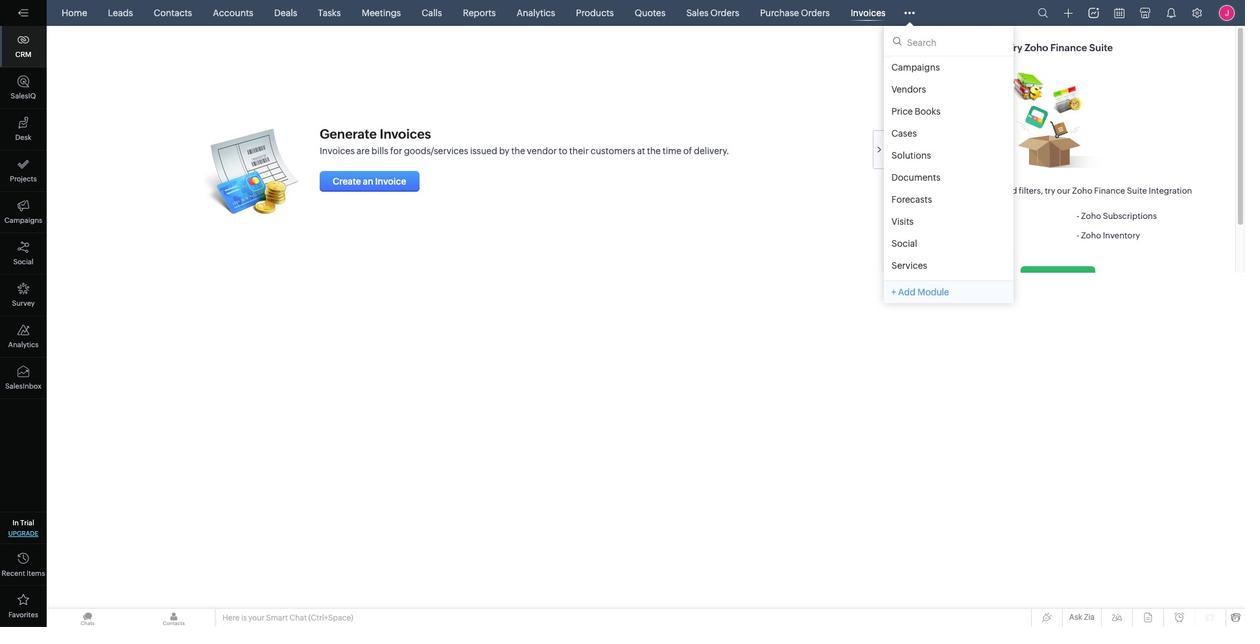 Task type: describe. For each thing, give the bounding box(es) containing it.
books
[[915, 106, 941, 117]]

visits
[[892, 217, 914, 227]]

salesiq
[[11, 92, 36, 100]]

price
[[892, 106, 913, 117]]

contacts
[[154, 8, 192, 18]]

in trial upgrade
[[8, 520, 38, 538]]

calls link
[[417, 0, 447, 26]]

quotes
[[635, 8, 666, 18]]

services link
[[884, 255, 1014, 277]]

documents
[[892, 173, 941, 183]]

marketplace image
[[1140, 8, 1151, 18]]

salesiq link
[[0, 67, 47, 109]]

sales
[[687, 8, 709, 18]]

zia
[[1084, 614, 1095, 623]]

+
[[892, 287, 897, 298]]

purchase orders
[[760, 8, 830, 18]]

ask
[[1070, 614, 1083, 623]]

0 horizontal spatial social
[[13, 258, 33, 266]]

recent
[[2, 570, 25, 578]]

your
[[248, 614, 265, 623]]

meetings
[[362, 8, 401, 18]]

forecasts
[[892, 195, 932, 205]]

1 horizontal spatial social
[[892, 239, 918, 249]]

1 vertical spatial analytics link
[[0, 317, 47, 358]]

sales orders link
[[681, 0, 745, 26]]

upgrade
[[8, 531, 38, 538]]

0 horizontal spatial campaigns
[[4, 217, 42, 224]]

services
[[892, 261, 928, 271]]

trial
[[20, 520, 34, 527]]

sales motivator image
[[1089, 8, 1099, 18]]

crm
[[15, 51, 31, 58]]

accounts link
[[208, 0, 259, 26]]

configure settings image
[[1192, 8, 1203, 18]]

price books
[[892, 106, 941, 117]]

solutions link
[[884, 145, 1014, 167]]

quick actions image
[[1064, 8, 1073, 18]]

in
[[13, 520, 19, 527]]

favorites
[[8, 612, 38, 619]]

cases link
[[884, 123, 1014, 145]]

here
[[222, 614, 240, 623]]

forecasts link
[[884, 189, 1014, 211]]

accounts
[[213, 8, 253, 18]]

home
[[62, 8, 87, 18]]

products
[[576, 8, 614, 18]]

0 vertical spatial analytics link
[[512, 0, 561, 26]]

calendar image
[[1115, 8, 1125, 18]]

projects link
[[0, 150, 47, 192]]

invoices link
[[846, 0, 891, 26]]

add
[[898, 287, 916, 298]]

chats image
[[47, 610, 128, 628]]

tasks link
[[313, 0, 346, 26]]

module
[[918, 287, 950, 298]]



Task type: locate. For each thing, give the bounding box(es) containing it.
search image
[[1038, 8, 1049, 18]]

1 vertical spatial social
[[13, 258, 33, 266]]

0 horizontal spatial analytics link
[[0, 317, 47, 358]]

1 horizontal spatial social link
[[884, 233, 1014, 255]]

quotes link
[[630, 0, 671, 26]]

1 vertical spatial analytics
[[8, 341, 39, 349]]

0 vertical spatial campaigns link
[[884, 56, 1014, 78]]

(ctrl+space)
[[308, 614, 353, 623]]

products link
[[571, 0, 619, 26]]

orders for purchase orders
[[801, 8, 830, 18]]

orders right sales
[[711, 8, 740, 18]]

sales orders
[[687, 8, 740, 18]]

0 horizontal spatial campaigns link
[[0, 192, 47, 234]]

vendors
[[892, 84, 926, 95]]

analytics right reports link
[[517, 8, 555, 18]]

2 orders from the left
[[801, 8, 830, 18]]

reports link
[[458, 0, 501, 26]]

campaigns up vendors
[[892, 62, 940, 73]]

tasks
[[318, 8, 341, 18]]

0 horizontal spatial social link
[[0, 234, 47, 275]]

leads link
[[103, 0, 138, 26]]

analytics link
[[512, 0, 561, 26], [0, 317, 47, 358]]

orders inside purchase orders link
[[801, 8, 830, 18]]

analytics link down survey on the top
[[0, 317, 47, 358]]

documents link
[[884, 167, 1014, 189]]

survey
[[12, 300, 35, 307]]

here is your smart chat (ctrl+space)
[[222, 614, 353, 623]]

purchase
[[760, 8, 799, 18]]

social
[[892, 239, 918, 249], [13, 258, 33, 266]]

calls
[[422, 8, 442, 18]]

1 horizontal spatial orders
[[801, 8, 830, 18]]

chat
[[290, 614, 307, 623]]

deals
[[274, 8, 297, 18]]

1 horizontal spatial campaigns link
[[884, 56, 1014, 78]]

0 vertical spatial analytics
[[517, 8, 555, 18]]

social up survey link
[[13, 258, 33, 266]]

leads
[[108, 8, 133, 18]]

campaigns link down search text field
[[884, 56, 1014, 78]]

social link down forecasts link
[[884, 233, 1014, 255]]

1 orders from the left
[[711, 8, 740, 18]]

social down visits
[[892, 239, 918, 249]]

home link
[[56, 0, 92, 26]]

+ add module
[[892, 287, 950, 298]]

solutions
[[892, 150, 931, 161]]

contacts link
[[149, 0, 197, 26]]

salesinbox
[[5, 383, 41, 391]]

social link up survey on the top
[[0, 234, 47, 275]]

smart
[[266, 614, 288, 623]]

projects
[[10, 175, 37, 183]]

orders
[[711, 8, 740, 18], [801, 8, 830, 18]]

meetings link
[[357, 0, 406, 26]]

notifications image
[[1166, 8, 1177, 18]]

salesinbox link
[[0, 358, 47, 400]]

analytics up salesinbox link at left
[[8, 341, 39, 349]]

survey link
[[0, 275, 47, 317]]

1 horizontal spatial campaigns
[[892, 62, 940, 73]]

orders inside the sales orders link
[[711, 8, 740, 18]]

deals link
[[269, 0, 303, 26]]

social link
[[884, 233, 1014, 255], [0, 234, 47, 275]]

1 horizontal spatial analytics
[[517, 8, 555, 18]]

contacts image
[[133, 610, 215, 628]]

desk link
[[0, 109, 47, 150]]

analytics
[[517, 8, 555, 18], [8, 341, 39, 349]]

purchase orders link
[[755, 0, 835, 26]]

orders right purchase
[[801, 8, 830, 18]]

cases
[[892, 128, 917, 139]]

visits link
[[884, 211, 1014, 233]]

0 horizontal spatial analytics
[[8, 341, 39, 349]]

recent items
[[2, 570, 45, 578]]

crm link
[[0, 26, 47, 67]]

Search text field
[[884, 30, 1014, 56]]

ask zia
[[1070, 614, 1095, 623]]

analytics link right reports link
[[512, 0, 561, 26]]

0 vertical spatial social
[[892, 239, 918, 249]]

items
[[27, 570, 45, 578]]

1 horizontal spatial analytics link
[[512, 0, 561, 26]]

vendors link
[[884, 78, 1014, 101]]

campaigns
[[892, 62, 940, 73], [4, 217, 42, 224]]

campaigns link
[[884, 56, 1014, 78], [0, 192, 47, 234]]

campaigns down projects
[[4, 217, 42, 224]]

campaigns link down projects
[[0, 192, 47, 234]]

price books link
[[884, 101, 1014, 123]]

reports
[[463, 8, 496, 18]]

1 vertical spatial campaigns link
[[0, 192, 47, 234]]

0 vertical spatial campaigns
[[892, 62, 940, 73]]

orders for sales orders
[[711, 8, 740, 18]]

is
[[241, 614, 247, 623]]

desk
[[15, 134, 31, 141]]

invoices
[[851, 8, 886, 18]]

1 vertical spatial campaigns
[[4, 217, 42, 224]]

0 horizontal spatial orders
[[711, 8, 740, 18]]



Task type: vqa. For each thing, say whether or not it's contained in the screenshot.
Feed link
no



